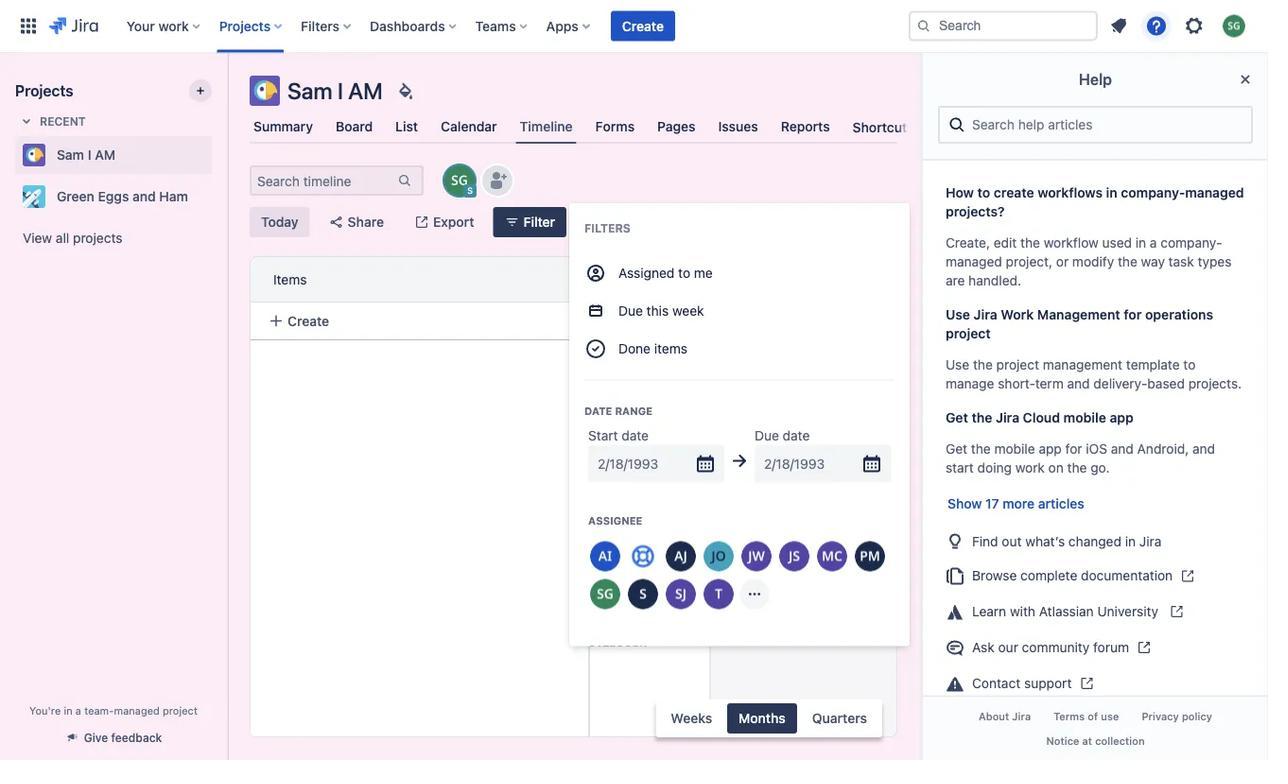 Task type: locate. For each thing, give the bounding box(es) containing it.
items
[[654, 341, 688, 357]]

add to starred image
[[206, 144, 229, 166], [206, 185, 229, 208]]

1 vertical spatial managed
[[946, 254, 1002, 270]]

to up based
[[1183, 357, 1196, 373]]

filters right projects popup button
[[301, 18, 340, 34]]

task
[[1169, 254, 1194, 270]]

app down delivery-
[[1110, 410, 1134, 426]]

apps button
[[541, 11, 598, 41]]

managed
[[1185, 185, 1244, 200], [946, 254, 1002, 270], [114, 705, 160, 717]]

1 horizontal spatial i
[[338, 78, 343, 104]]

terms of use link
[[1042, 705, 1130, 729]]

out
[[1002, 533, 1022, 549]]

in inside create, edit the workflow used in a company- managed project, or modify the way task types are handled.
[[1136, 235, 1146, 251]]

get inside get the mobile app for ios and android, and start doing work on the go.
[[946, 441, 968, 457]]

1 horizontal spatial sam
[[287, 78, 333, 104]]

pages link
[[654, 110, 699, 144]]

1 vertical spatial sam
[[57, 147, 84, 163]]

jira left work
[[974, 307, 997, 322]]

export button
[[403, 207, 486, 237]]

0 vertical spatial project
[[946, 326, 991, 341]]

items row group
[[250, 256, 588, 303]]

0 vertical spatial due
[[618, 303, 643, 319]]

0 horizontal spatial filters
[[301, 18, 340, 34]]

0 horizontal spatial managed
[[114, 705, 160, 717]]

1 horizontal spatial sam green image
[[590, 579, 620, 610]]

0 horizontal spatial sam
[[57, 147, 84, 163]]

way
[[1141, 254, 1165, 270]]

to inside the assigned to me button
[[678, 265, 690, 281]]

0 vertical spatial company-
[[1121, 185, 1185, 200]]

managed up types
[[1185, 185, 1244, 200]]

due left this
[[618, 303, 643, 319]]

create down "items"
[[287, 313, 329, 329]]

1 horizontal spatial for
[[1124, 307, 1142, 322]]

0 vertical spatial managed
[[1185, 185, 1244, 200]]

project up manage on the right
[[946, 326, 991, 341]]

0 vertical spatial app
[[1110, 410, 1134, 426]]

0 horizontal spatial mobile
[[994, 441, 1035, 457]]

for for management
[[1124, 307, 1142, 322]]

0 vertical spatial use
[[946, 307, 970, 322]]

am up green eggs and ham link
[[95, 147, 115, 163]]

0 vertical spatial sam
[[287, 78, 333, 104]]

term
[[1035, 376, 1064, 392]]

primary element
[[11, 0, 909, 52]]

work
[[158, 18, 189, 34], [1015, 460, 1045, 476]]

1 use from the top
[[946, 307, 970, 322]]

pages
[[657, 119, 696, 134]]

microsoft teams for jira cloud image
[[817, 541, 847, 572]]

sidebar navigation image
[[206, 76, 248, 113]]

filter button
[[493, 207, 567, 237]]

find out what's changed in jira link
[[938, 523, 1253, 558]]

for inside get the mobile app for ios and android, and start doing work on the go.
[[1065, 441, 1082, 457]]

our
[[998, 640, 1018, 655]]

2/18/1993
[[598, 456, 658, 471], [764, 456, 825, 471]]

2 horizontal spatial managed
[[1185, 185, 1244, 200]]

jira inside about jira button
[[1012, 711, 1031, 723]]

due down "done items" button
[[755, 427, 779, 443]]

jira image
[[49, 15, 98, 37], [49, 15, 98, 37]]

2/18/1993 down start date at the bottom of page
[[598, 456, 658, 471]]

due
[[618, 303, 643, 319], [755, 427, 779, 443]]

and right ios
[[1111, 441, 1134, 457]]

project inside use jira work management for operations project
[[946, 326, 991, 341]]

green eggs and ham
[[57, 189, 188, 204]]

a inside create, edit the workflow used in a company- managed project, or modify the way task types are handled.
[[1150, 235, 1157, 251]]

2 horizontal spatial project
[[996, 357, 1039, 373]]

1 horizontal spatial app
[[1110, 410, 1134, 426]]

1 horizontal spatial column header
[[711, 257, 960, 302]]

give feedback button
[[54, 723, 173, 753]]

1 column header from the left
[[220, 257, 469, 302]]

jira up documentation
[[1139, 533, 1162, 549]]

1 vertical spatial sam green image
[[590, 579, 620, 610]]

based
[[1148, 376, 1185, 392]]

1 vertical spatial company-
[[1161, 235, 1222, 251]]

company- up used
[[1121, 185, 1185, 200]]

2 horizontal spatial to
[[1183, 357, 1196, 373]]

1 vertical spatial get
[[946, 441, 968, 457]]

0 horizontal spatial 2/18/1993
[[598, 456, 658, 471]]

2 2/18/1993 from the left
[[764, 456, 825, 471]]

0 horizontal spatial due
[[618, 303, 643, 319]]

filters up sep
[[584, 221, 631, 235]]

work left on
[[1015, 460, 1045, 476]]

find out what's changed in jira
[[972, 533, 1162, 549]]

give feedback
[[84, 732, 162, 745]]

2 use from the top
[[946, 357, 970, 373]]

in right workflows
[[1106, 185, 1118, 200]]

teams
[[475, 18, 516, 34]]

create,
[[946, 235, 990, 251]]

jira spreadsheets image
[[779, 541, 810, 572]]

1 vertical spatial projects
[[15, 82, 73, 100]]

1 vertical spatial due
[[755, 427, 779, 443]]

filters button
[[295, 11, 358, 41]]

0 vertical spatial sam i am
[[287, 78, 383, 104]]

recent
[[40, 114, 86, 128]]

start date
[[588, 427, 649, 443]]

0 vertical spatial to
[[977, 185, 990, 200]]

you're
[[29, 705, 61, 717]]

use inside 'use the project management template to manage short-term and delivery-based projects.'
[[946, 357, 970, 373]]

issues link
[[715, 110, 762, 144]]

1 horizontal spatial create
[[622, 18, 664, 34]]

sam green image
[[444, 165, 475, 196], [590, 579, 620, 610]]

use jira work management for operations project
[[946, 307, 1213, 341]]

project up give feedback button
[[163, 705, 198, 717]]

filters
[[301, 18, 340, 34], [584, 221, 631, 235]]

0 horizontal spatial for
[[1065, 441, 1082, 457]]

use inside use jira work management for operations project
[[946, 307, 970, 322]]

get for get the mobile app for ios and android, and start doing work on the go.
[[946, 441, 968, 457]]

collection
[[1095, 735, 1145, 747]]

project up short-
[[996, 357, 1039, 373]]

i up green
[[88, 147, 91, 163]]

add to starred image right ham
[[206, 185, 229, 208]]

0 horizontal spatial create
[[287, 313, 329, 329]]

due inside button
[[618, 303, 643, 319]]

1 vertical spatial sam i am
[[57, 147, 115, 163]]

ham
[[159, 189, 188, 204]]

2/18/1993 for start
[[598, 456, 658, 471]]

about
[[979, 711, 1009, 723]]

1 horizontal spatial work
[[1015, 460, 1045, 476]]

how
[[946, 185, 974, 200]]

about jira button
[[967, 705, 1042, 729]]

sam up summary on the top of the page
[[287, 78, 333, 104]]

for left ios
[[1065, 441, 1082, 457]]

banner containing your work
[[0, 0, 1268, 53]]

at
[[1082, 735, 1092, 747]]

company- inside create, edit the workflow used in a company- managed project, or modify the way task types are handled.
[[1161, 235, 1222, 251]]

dashboards button
[[364, 11, 464, 41]]

for left operations
[[1124, 307, 1142, 322]]

0 vertical spatial filters
[[301, 18, 340, 34]]

for for app
[[1065, 441, 1082, 457]]

sam i am
[[287, 78, 383, 104], [57, 147, 115, 163]]

use down the are
[[946, 307, 970, 322]]

0 horizontal spatial to
[[678, 265, 690, 281]]

slack image
[[628, 579, 658, 610]]

0 vertical spatial create button
[[611, 11, 675, 41]]

all
[[56, 230, 69, 246]]

create right apps popup button on the left
[[622, 18, 664, 34]]

0 vertical spatial i
[[338, 78, 343, 104]]

in up way
[[1136, 235, 1146, 251]]

for inside use jira work management for operations project
[[1124, 307, 1142, 322]]

summary
[[253, 119, 313, 134]]

1 get from the top
[[946, 410, 968, 426]]

managed up feedback
[[114, 705, 160, 717]]

sam green image left add people image
[[444, 165, 475, 196]]

projects up collapse recent projects icon at the top of page
[[15, 82, 73, 100]]

2/18/1993 for due
[[764, 456, 825, 471]]

am up board
[[348, 78, 383, 104]]

contact support
[[972, 676, 1072, 691]]

work right your
[[158, 18, 189, 34]]

trello image
[[704, 579, 734, 610]]

filter
[[523, 214, 555, 230]]

1 add to starred image from the top
[[206, 144, 229, 166]]

ask
[[972, 640, 995, 655]]

tab list
[[238, 110, 948, 144]]

2 add to starred image from the top
[[206, 185, 229, 208]]

1 horizontal spatial filters
[[584, 221, 631, 235]]

2 vertical spatial managed
[[114, 705, 160, 717]]

share button
[[317, 207, 395, 237]]

to inside how to create workflows in company-managed projects?
[[977, 185, 990, 200]]

sam green image down alert integration image
[[590, 579, 620, 610]]

the up manage on the right
[[973, 357, 993, 373]]

doing
[[978, 460, 1012, 476]]

create project image
[[193, 83, 208, 98]]

banner
[[0, 0, 1268, 53]]

1 vertical spatial project
[[996, 357, 1039, 373]]

row inside items grid
[[250, 303, 588, 340]]

create button right apps popup button on the left
[[611, 11, 675, 41]]

learn with atlassian university link
[[938, 594, 1253, 630]]

privacy
[[1142, 711, 1179, 723]]

0 vertical spatial am
[[348, 78, 383, 104]]

2 vertical spatial to
[[1183, 357, 1196, 373]]

1 horizontal spatial due
[[755, 427, 779, 443]]

use for use the project management template to manage short-term and delivery-based projects.
[[946, 357, 970, 373]]

sam i am down "recent"
[[57, 147, 115, 163]]

and down "management"
[[1067, 376, 1090, 392]]

sam i am link
[[15, 136, 204, 174]]

0 horizontal spatial a
[[76, 705, 81, 717]]

a
[[1150, 235, 1157, 251], [76, 705, 81, 717]]

operations
[[1145, 307, 1213, 322]]

2 get from the top
[[946, 441, 968, 457]]

column header
[[220, 257, 469, 302], [711, 257, 960, 302]]

date range
[[584, 405, 653, 417]]

0 vertical spatial work
[[158, 18, 189, 34]]

project inside 'use the project management template to manage short-term and delivery-based projects.'
[[996, 357, 1039, 373]]

add people image
[[486, 169, 509, 192]]

items grid
[[220, 256, 960, 737]]

0 horizontal spatial projects
[[15, 82, 73, 100]]

search image
[[916, 18, 932, 34]]

app
[[1110, 410, 1134, 426], [1039, 441, 1062, 457]]

your profile and settings image
[[1223, 15, 1245, 37]]

1 vertical spatial add to starred image
[[206, 185, 229, 208]]

0 horizontal spatial app
[[1039, 441, 1062, 457]]

browse
[[972, 568, 1017, 583]]

ios
[[1086, 441, 1107, 457]]

row
[[250, 303, 588, 340]]

1 vertical spatial am
[[95, 147, 115, 163]]

get down manage on the right
[[946, 410, 968, 426]]

show 17 more articles
[[948, 496, 1084, 512]]

1 horizontal spatial a
[[1150, 235, 1157, 251]]

1 date from the left
[[622, 427, 649, 443]]

1 horizontal spatial project
[[946, 326, 991, 341]]

1 vertical spatial mobile
[[994, 441, 1035, 457]]

done items button
[[569, 330, 910, 368]]

1 horizontal spatial am
[[348, 78, 383, 104]]

1 horizontal spatial managed
[[946, 254, 1002, 270]]

sam
[[287, 78, 333, 104], [57, 147, 84, 163]]

to left me
[[678, 265, 690, 281]]

mobile
[[1064, 410, 1106, 426], [994, 441, 1035, 457]]

managed down create,
[[946, 254, 1002, 270]]

1 horizontal spatial create button
[[611, 11, 675, 41]]

1 vertical spatial work
[[1015, 460, 1045, 476]]

company- up task
[[1161, 235, 1222, 251]]

find
[[972, 533, 998, 549]]

1 horizontal spatial sam i am
[[287, 78, 383, 104]]

a up way
[[1150, 235, 1157, 251]]

create
[[622, 18, 664, 34], [287, 313, 329, 329]]

0 horizontal spatial work
[[158, 18, 189, 34]]

0 vertical spatial for
[[1124, 307, 1142, 322]]

0 vertical spatial a
[[1150, 235, 1157, 251]]

proforma migrator image
[[855, 541, 885, 572]]

due this week button
[[569, 292, 910, 330]]

add to starred image down sidebar navigation image
[[206, 144, 229, 166]]

1 vertical spatial app
[[1039, 441, 1062, 457]]

list
[[395, 119, 418, 134]]

filters inside dropdown button
[[301, 18, 340, 34]]

app up on
[[1039, 441, 1062, 457]]

1 horizontal spatial to
[[977, 185, 990, 200]]

feedback
[[111, 732, 162, 745]]

projects up sidebar navigation image
[[219, 18, 271, 34]]

am
[[348, 78, 383, 104], [95, 147, 115, 163]]

use up manage on the right
[[946, 357, 970, 373]]

0 vertical spatial add to starred image
[[206, 144, 229, 166]]

get up start
[[946, 441, 968, 457]]

the down manage on the right
[[972, 410, 992, 426]]

0 horizontal spatial date
[[622, 427, 649, 443]]

0 horizontal spatial column header
[[220, 257, 469, 302]]

to up projects?
[[977, 185, 990, 200]]

workflow
[[1044, 235, 1099, 251]]

projects
[[73, 230, 122, 246]]

jira right about at the right bottom of page
[[1012, 711, 1031, 723]]

a left team-
[[76, 705, 81, 717]]

1 vertical spatial i
[[88, 147, 91, 163]]

mobile up 'doing'
[[994, 441, 1035, 457]]

get for get the jira cloud mobile app
[[946, 410, 968, 426]]

0 vertical spatial get
[[946, 410, 968, 426]]

1 vertical spatial for
[[1065, 441, 1082, 457]]

forms
[[595, 119, 635, 134]]

2 date from the left
[[783, 427, 810, 443]]

sam i am up board
[[287, 78, 383, 104]]

1 horizontal spatial 2/18/1993
[[764, 456, 825, 471]]

summary link
[[250, 110, 317, 144]]

1 horizontal spatial date
[[783, 427, 810, 443]]

1 horizontal spatial projects
[[219, 18, 271, 34]]

mobile up ios
[[1064, 410, 1106, 426]]

sam down "recent"
[[57, 147, 84, 163]]

1 vertical spatial use
[[946, 357, 970, 373]]

notice at collection link
[[1035, 729, 1156, 753]]

1 vertical spatial create button
[[257, 304, 582, 338]]

tab list containing timeline
[[238, 110, 948, 144]]

1 2/18/1993 from the left
[[598, 456, 658, 471]]

0 horizontal spatial am
[[95, 147, 115, 163]]

0 horizontal spatial project
[[163, 705, 198, 717]]

2/18/1993 down 'due date'
[[764, 456, 825, 471]]

jira outlook image
[[704, 541, 734, 572]]

create button down items row group
[[257, 304, 582, 338]]

0 vertical spatial sam green image
[[444, 165, 475, 196]]

policy
[[1182, 711, 1212, 723]]

1 vertical spatial to
[[678, 265, 690, 281]]

calendar
[[441, 119, 497, 134]]

date for start date
[[622, 427, 649, 443]]

to inside 'use the project management template to manage short-term and delivery-based projects.'
[[1183, 357, 1196, 373]]

1 vertical spatial filters
[[584, 221, 631, 235]]

1 vertical spatial a
[[76, 705, 81, 717]]

Search field
[[909, 11, 1098, 41]]

0 vertical spatial mobile
[[1064, 410, 1106, 426]]

done items
[[618, 341, 688, 357]]

articles
[[1038, 496, 1084, 512]]

0 vertical spatial projects
[[219, 18, 271, 34]]

the up project,
[[1020, 235, 1040, 251]]

in up documentation
[[1125, 533, 1136, 549]]

privacy policy
[[1142, 711, 1212, 723]]

Search help articles field
[[967, 108, 1244, 142]]

i up board
[[338, 78, 343, 104]]

0 vertical spatial create
[[622, 18, 664, 34]]



Task type: describe. For each thing, give the bounding box(es) containing it.
jira service management widget image
[[741, 541, 772, 572]]

more
[[1003, 496, 1035, 512]]

appswitcher icon image
[[17, 15, 40, 37]]

automation for jira image
[[666, 541, 696, 572]]

me
[[694, 265, 713, 281]]

with
[[1010, 604, 1036, 619]]

add to starred image for green eggs and ham
[[206, 185, 229, 208]]

assigned
[[618, 265, 675, 281]]

2 column header from the left
[[711, 257, 960, 302]]

privacy policy link
[[1130, 705, 1224, 729]]

what's
[[1025, 533, 1065, 549]]

projects?
[[946, 204, 1005, 219]]

browse complete documentation link
[[938, 558, 1253, 594]]

due for due date
[[755, 427, 779, 443]]

assigned to me
[[618, 265, 713, 281]]

apps
[[546, 18, 579, 34]]

app inside get the mobile app for ios and android, and start doing work on the go.
[[1039, 441, 1062, 457]]

Search timeline text field
[[252, 167, 395, 194]]

set background color image
[[394, 79, 417, 102]]

template
[[1126, 357, 1180, 373]]

the right on
[[1067, 460, 1087, 476]]

eggs
[[98, 189, 129, 204]]

projects button
[[213, 11, 290, 41]]

used
[[1102, 235, 1132, 251]]

your work
[[126, 18, 189, 34]]

items
[[273, 271, 307, 287]]

statuspage for jira image
[[666, 579, 696, 610]]

collapse recent projects image
[[15, 110, 38, 132]]

export
[[433, 214, 474, 230]]

jira left cloud
[[996, 410, 1020, 426]]

category
[[588, 643, 647, 655]]

jira inside find out what's changed in jira "link"
[[1139, 533, 1162, 549]]

contact support link
[[938, 666, 1253, 702]]

changed
[[1069, 533, 1122, 549]]

green
[[57, 189, 94, 204]]

0 horizontal spatial sam i am
[[57, 147, 115, 163]]

in inside "link"
[[1125, 533, 1136, 549]]

green eggs and ham link
[[15, 178, 204, 216]]

help image
[[1145, 15, 1168, 37]]

on
[[1048, 460, 1064, 476]]

due this week
[[618, 303, 704, 319]]

managed inside how to create workflows in company-managed projects?
[[1185, 185, 1244, 200]]

today button
[[250, 207, 310, 237]]

to for create
[[977, 185, 990, 200]]

contact
[[972, 676, 1021, 691]]

delivery-
[[1094, 376, 1148, 392]]

weeks
[[671, 711, 712, 726]]

create button inside primary 'element'
[[611, 11, 675, 41]]

notifications image
[[1107, 15, 1130, 37]]

types
[[1198, 254, 1232, 270]]

in right you're
[[64, 705, 73, 717]]

in inside how to create workflows in company-managed projects?
[[1106, 185, 1118, 200]]

your
[[126, 18, 155, 34]]

weeks button
[[660, 704, 724, 734]]

ask our community forum
[[972, 640, 1129, 655]]

company- inside how to create workflows in company-managed projects?
[[1121, 185, 1185, 200]]

and right android,
[[1193, 441, 1215, 457]]

forum
[[1093, 640, 1129, 655]]

months button
[[727, 704, 797, 734]]

terms
[[1054, 711, 1085, 723]]

your work button
[[121, 11, 208, 41]]

add to starred image for sam i am
[[206, 144, 229, 166]]

shortcuts
[[853, 119, 914, 135]]

managed inside create, edit the workflow used in a company- managed project, or modify the way task types are handled.
[[946, 254, 1002, 270]]

manage
[[946, 376, 994, 392]]

settings image
[[1183, 15, 1206, 37]]

week
[[672, 303, 704, 319]]

support
[[1024, 676, 1072, 691]]

alert integration image
[[590, 541, 620, 572]]

the down used
[[1118, 254, 1138, 270]]

board
[[336, 119, 373, 134]]

browse complete documentation
[[972, 568, 1173, 583]]

management
[[1043, 357, 1123, 373]]

view all projects
[[23, 230, 122, 246]]

cloud
[[1023, 410, 1060, 426]]

modify
[[1072, 254, 1114, 270]]

you're in a team-managed project
[[29, 705, 198, 717]]

to for me
[[678, 265, 690, 281]]

due for due this week
[[618, 303, 643, 319]]

calendar link
[[437, 110, 501, 144]]

university
[[1097, 604, 1158, 619]]

use the project management template to manage short-term and delivery-based projects.
[[946, 357, 1242, 392]]

quarters button
[[801, 704, 879, 734]]

notice at collection
[[1046, 735, 1145, 747]]

work
[[1001, 307, 1034, 322]]

of
[[1088, 711, 1098, 723]]

team-
[[84, 705, 114, 717]]

project,
[[1006, 254, 1053, 270]]

use for use jira work management for operations project
[[946, 307, 970, 322]]

2 vertical spatial project
[[163, 705, 198, 717]]

the inside 'use the project management template to manage short-term and delivery-based projects.'
[[973, 357, 993, 373]]

create inside primary 'element'
[[622, 18, 664, 34]]

date for due date
[[783, 427, 810, 443]]

range
[[615, 405, 653, 417]]

complete
[[1021, 568, 1077, 583]]

work inside get the mobile app for ios and android, and start doing work on the go.
[[1015, 460, 1045, 476]]

learn with atlassian university
[[972, 604, 1162, 619]]

mobile inside get the mobile app for ios and android, and start doing work on the go.
[[994, 441, 1035, 457]]

1 horizontal spatial mobile
[[1064, 410, 1106, 426]]

show 17 more articles button
[[938, 493, 1094, 515]]

assigned to me button
[[569, 254, 910, 292]]

projects inside popup button
[[219, 18, 271, 34]]

0 horizontal spatial sam green image
[[444, 165, 475, 196]]

and inside 'use the project management template to manage short-term and delivery-based projects.'
[[1067, 376, 1090, 392]]

1 vertical spatial create
[[287, 313, 329, 329]]

forms link
[[592, 110, 639, 144]]

or
[[1056, 254, 1069, 270]]

quarters
[[812, 711, 867, 726]]

0 horizontal spatial i
[[88, 147, 91, 163]]

get the mobile app for ios and android, and start doing work on the go.
[[946, 441, 1215, 476]]

use
[[1101, 711, 1119, 723]]

close image
[[1234, 68, 1257, 91]]

are
[[946, 273, 965, 288]]

and left ham
[[132, 189, 156, 204]]

am inside sam i am link
[[95, 147, 115, 163]]

how to create workflows in company-managed projects?
[[946, 185, 1244, 219]]

projects.
[[1188, 376, 1242, 392]]

jira inside use jira work management for operations project
[[974, 307, 997, 322]]

work inside your work popup button
[[158, 18, 189, 34]]

done
[[618, 341, 651, 357]]

community
[[1022, 640, 1090, 655]]

the up 'doing'
[[971, 441, 991, 457]]

atlassian assist image
[[628, 541, 658, 572]]

reports
[[781, 119, 830, 134]]

give
[[84, 732, 108, 745]]

start
[[946, 460, 974, 476]]

0 horizontal spatial create button
[[257, 304, 582, 338]]



Task type: vqa. For each thing, say whether or not it's contained in the screenshot.
SHORTCUT
no



